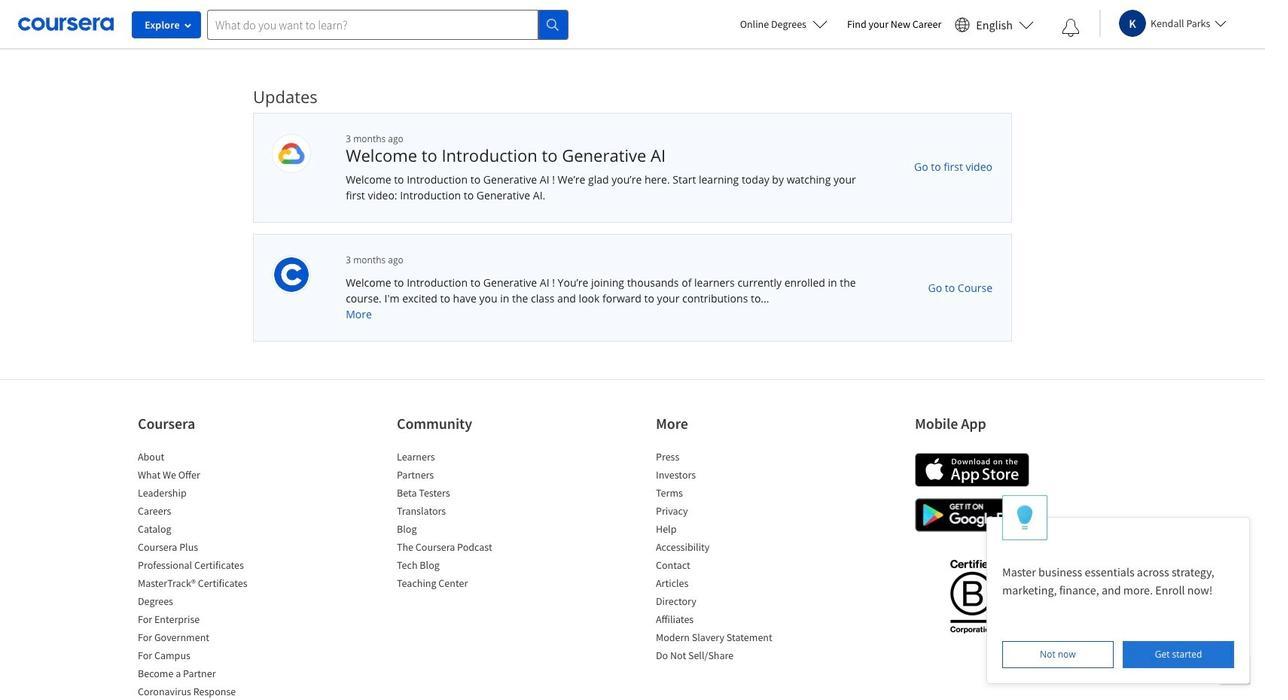 Task type: vqa. For each thing, say whether or not it's contained in the screenshot.
Coursera "image"
yes



Task type: locate. For each thing, give the bounding box(es) containing it.
2 horizontal spatial list
[[656, 450, 784, 667]]

coursera image
[[18, 12, 114, 36]]

lightbulb tip image
[[1017, 505, 1033, 531]]

help center image
[[1227, 661, 1245, 679]]

1 horizontal spatial list
[[397, 450, 525, 594]]

get it on google play image
[[915, 499, 1030, 533]]

None search field
[[207, 9, 569, 40]]

list
[[138, 450, 266, 700], [397, 450, 525, 594], [656, 450, 784, 667]]

2 list from the left
[[397, 450, 525, 594]]

list item
[[138, 450, 266, 468], [397, 450, 525, 468], [656, 450, 784, 468], [138, 468, 266, 486], [397, 468, 525, 486], [656, 468, 784, 486], [138, 486, 266, 504], [397, 486, 525, 504], [656, 486, 784, 504], [138, 504, 266, 522], [397, 504, 525, 522], [656, 504, 784, 522], [138, 522, 266, 540], [397, 522, 525, 540], [656, 522, 784, 540], [138, 540, 266, 558], [397, 540, 525, 558], [656, 540, 784, 558], [138, 558, 266, 576], [397, 558, 525, 576], [656, 558, 784, 576], [138, 576, 266, 594], [397, 576, 525, 594], [656, 576, 784, 594], [138, 594, 266, 613], [656, 594, 784, 613], [138, 613, 266, 631], [656, 613, 784, 631], [138, 631, 266, 649], [656, 631, 784, 649], [138, 649, 266, 667], [656, 649, 784, 667], [138, 667, 266, 685], [138, 685, 266, 700]]

0 horizontal spatial list
[[138, 450, 266, 700]]



Task type: describe. For each thing, give the bounding box(es) containing it.
3 list from the left
[[656, 450, 784, 667]]

logo of certified b corporation image
[[941, 552, 1003, 642]]

1 list from the left
[[138, 450, 266, 700]]

What do you want to learn? text field
[[207, 9, 539, 40]]

alice element
[[987, 496, 1251, 685]]

download on the app store image
[[915, 454, 1030, 487]]



